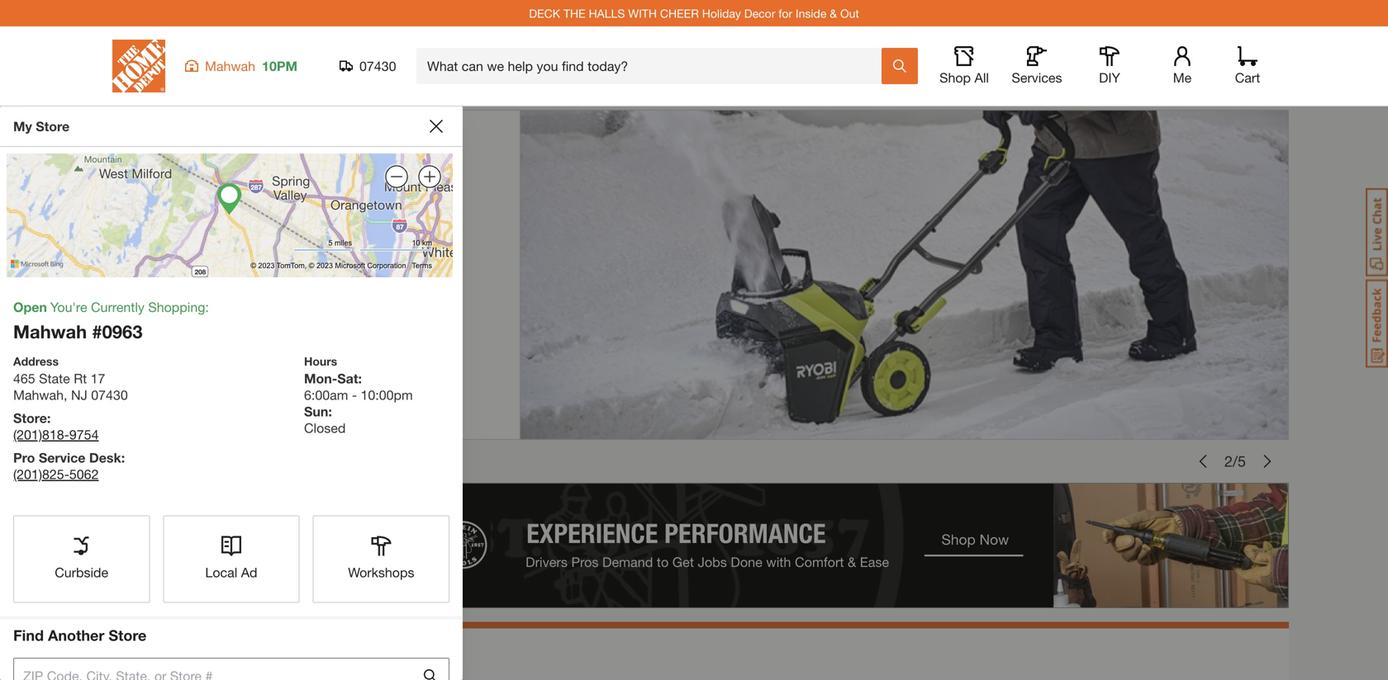 Task type: locate. For each thing, give the bounding box(es) containing it.
sat:
[[337, 371, 362, 387]]

6:00am
[[304, 388, 348, 403]]

0 vertical spatial for
[[779, 6, 792, 20]]

deck the halls with cheer holiday decor for inside & out link
[[529, 6, 859, 20]]

address
[[13, 355, 59, 369]]

you
[[305, 646, 349, 675]]

halls
[[589, 6, 625, 20]]

cheer
[[660, 6, 699, 20]]

closed
[[304, 421, 346, 436]]

(201)825-
[[13, 467, 69, 483]]

0 horizontal spatial for
[[265, 646, 298, 675]]

sun:
[[304, 404, 332, 420]]

cart link
[[1229, 46, 1266, 86]]

mahwah 10pm
[[205, 58, 297, 74]]

terms link
[[412, 261, 432, 272]]

you're
[[50, 300, 87, 315]]

top savings for you
[[116, 646, 349, 675]]

service
[[39, 450, 85, 466]]

mahwah left 10pm at top left
[[205, 58, 255, 74]]

0 vertical spatial :
[[47, 411, 51, 426]]

me
[[1173, 70, 1192, 86]]

&
[[830, 6, 837, 20]]

1 horizontal spatial 07430
[[359, 58, 396, 74]]

find another store
[[13, 627, 147, 645]]

for
[[779, 6, 792, 20], [265, 646, 298, 675]]

services button
[[1011, 46, 1063, 86]]

rt
[[74, 371, 87, 387]]

mahwah down 465
[[13, 388, 64, 403]]

curbside
[[55, 565, 108, 581]]

2 vertical spatial store
[[109, 627, 147, 645]]

0 vertical spatial 07430
[[359, 58, 396, 74]]

0 horizontal spatial 07430
[[91, 388, 128, 403]]

What can we help you find today? search field
[[427, 49, 881, 83]]

07430 button
[[340, 58, 397, 74]]

10:00pm
[[361, 388, 413, 403]]

0 vertical spatial store
[[36, 119, 70, 134]]

/
[[1233, 453, 1238, 471]]

find
[[13, 627, 44, 645]]

mahwah down you're
[[13, 321, 87, 343]]

holiday
[[702, 6, 741, 20]]

: right the service
[[121, 450, 125, 466]]

decor
[[744, 6, 775, 20]]

previous slide image
[[1196, 455, 1210, 468]]

07430 inside button
[[359, 58, 396, 74]]

mahwah
[[205, 58, 255, 74], [13, 321, 87, 343], [13, 388, 64, 403]]

store
[[36, 119, 70, 134], [13, 411, 47, 426], [109, 627, 147, 645]]

desk
[[89, 450, 121, 466]]

1 vertical spatial for
[[265, 646, 298, 675]]

store up (201)818-
[[13, 411, 47, 426]]

1 horizontal spatial :
[[121, 450, 125, 466]]

state
[[39, 371, 70, 387]]

2 / 5
[[1225, 453, 1246, 471]]

store up top
[[109, 627, 147, 645]]

feedback link image
[[1366, 279, 1388, 369]]

(201)818-9754 link
[[13, 427, 99, 443]]

1 vertical spatial store
[[13, 411, 47, 426]]

1 vertical spatial mahwah
[[13, 321, 87, 343]]

store inside address 465 state rt 17 mahwah , nj 07430 store : (201)818-9754 pro service desk : (201)825-5062
[[13, 411, 47, 426]]

pro
[[13, 450, 35, 466]]

1 vertical spatial :
[[121, 450, 125, 466]]

cart
[[1235, 70, 1260, 86]]

deck
[[529, 6, 560, 20]]

me button
[[1156, 46, 1209, 86]]

1 vertical spatial 07430
[[91, 388, 128, 403]]

for left you
[[265, 646, 298, 675]]

shop all
[[940, 70, 989, 86]]

: up (201)818-9754 link
[[47, 411, 51, 426]]

with
[[628, 6, 657, 20]]

workshops button
[[314, 517, 449, 603]]

0963
[[102, 321, 143, 343]]

ad
[[241, 565, 257, 581]]

(201)818-
[[13, 427, 69, 443]]

2 vertical spatial mahwah
[[13, 388, 64, 403]]

for left inside
[[779, 6, 792, 20]]

store right my at the left of the page
[[36, 119, 70, 134]]

07430
[[359, 58, 396, 74], [91, 388, 128, 403]]

:
[[47, 411, 51, 426], [121, 450, 125, 466]]

,
[[64, 388, 67, 403]]

mon-
[[304, 371, 337, 387]]

shopping:
[[148, 300, 209, 315]]

workshops
[[348, 565, 414, 581]]

shop
[[940, 70, 971, 86]]

0 horizontal spatial :
[[47, 411, 51, 426]]



Task type: describe. For each thing, give the bounding box(es) containing it.
microsoft bing image
[[11, 252, 68, 276]]

inside
[[796, 6, 827, 20]]

all
[[975, 70, 989, 86]]

my
[[13, 119, 32, 134]]

my store
[[13, 119, 70, 134]]

the
[[563, 6, 586, 20]]

open you're currently shopping: mahwah # 0963
[[13, 300, 209, 343]]

curbside button
[[14, 517, 149, 603]]

5062
[[69, 467, 99, 483]]

ZIP Code, City, State, or Store # text field
[[13, 659, 421, 681]]

out
[[840, 6, 859, 20]]

-
[[352, 388, 357, 403]]

terms
[[412, 262, 432, 270]]

nj
[[71, 388, 87, 403]]

07430 inside address 465 state rt 17 mahwah , nj 07430 store : (201)818-9754 pro service desk : (201)825-5062
[[91, 388, 128, 403]]

local ad button
[[164, 517, 299, 603]]

top
[[116, 646, 158, 675]]

local ad
[[205, 565, 257, 581]]

drawer close image
[[430, 120, 443, 133]]

savings
[[165, 646, 258, 675]]

shop all button
[[938, 46, 991, 86]]

address 465 state rt 17 mahwah , nj 07430 store : (201)818-9754 pro service desk : (201)825-5062
[[13, 355, 129, 483]]

services
[[1012, 70, 1062, 86]]

another
[[48, 627, 104, 645]]

5
[[1238, 453, 1246, 471]]

hours
[[304, 355, 337, 369]]

mahwah inside address 465 state rt 17 mahwah , nj 07430 store : (201)818-9754 pro service desk : (201)825-5062
[[13, 388, 64, 403]]

diy
[[1099, 70, 1120, 86]]

deck the halls with cheer holiday decor for inside & out
[[529, 6, 859, 20]]

open
[[13, 300, 47, 315]]

0 vertical spatial mahwah
[[205, 58, 255, 74]]

9754
[[69, 427, 99, 443]]

#
[[92, 321, 102, 343]]

17
[[91, 371, 105, 387]]

10pm
[[262, 58, 297, 74]]

image for snow removal equipment everything you need to keep walkways clear image
[[99, 110, 1289, 440]]

diy button
[[1083, 46, 1136, 86]]

hours mon-sat: 6:00am - 10:00pm sun: closed
[[304, 355, 413, 436]]

mahwah inside open you're currently shopping: mahwah # 0963
[[13, 321, 87, 343]]

465
[[13, 371, 35, 387]]

local
[[205, 565, 237, 581]]

1 horizontal spatial for
[[779, 6, 792, 20]]

2
[[1225, 453, 1233, 471]]

the home depot logo image
[[112, 40, 165, 93]]

(201)825-5062 link
[[13, 467, 99, 483]]

next slide image
[[1261, 455, 1274, 468]]

currently
[[91, 300, 145, 315]]



Task type: vqa. For each thing, say whether or not it's contained in the screenshot.
20 for 479
no



